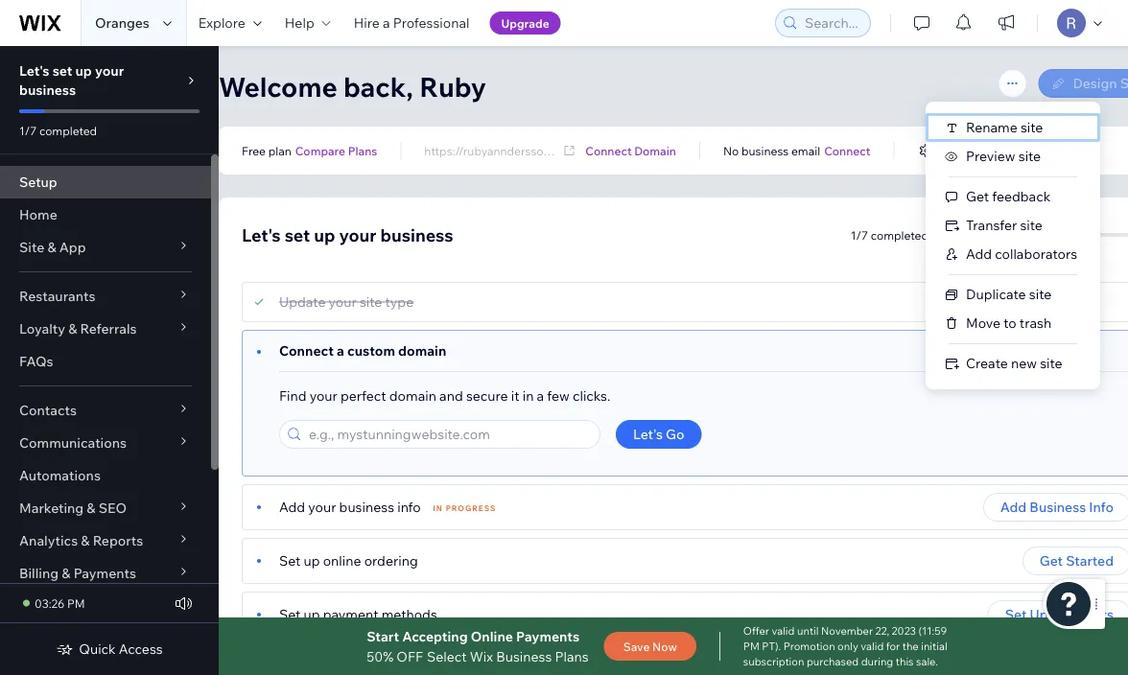 Task type: vqa. For each thing, say whether or not it's contained in the screenshot.
site inside the Button
yes



Task type: describe. For each thing, give the bounding box(es) containing it.
loyalty
[[19, 321, 65, 337]]

reports
[[93, 533, 143, 550]]

domain for custom
[[398, 343, 447, 359]]

site for preview site
[[1019, 148, 1042, 165]]

Search... field
[[800, 10, 865, 36]]

welcome back, ruby
[[219, 70, 487, 103]]

1 horizontal spatial in
[[433, 504, 443, 514]]

up inside sidebar element
[[75, 62, 92, 79]]

1 horizontal spatial 1/7 completed
[[851, 228, 929, 242]]

new
[[1012, 355, 1038, 372]]

go
[[666, 426, 685, 443]]

email
[[792, 144, 821, 158]]

& for billing
[[62, 565, 71, 582]]

quick
[[79, 641, 116, 658]]

hire
[[354, 14, 380, 31]]

completed inside sidebar element
[[39, 123, 97, 138]]

https://rubyanndersson.wixsite.com/oranges
[[425, 144, 663, 158]]

payments for set up payments
[[1052, 607, 1114, 623]]

add business info
[[1001, 499, 1114, 516]]

ordering
[[364, 553, 418, 570]]

payments for billing & payments
[[74, 565, 136, 582]]

the
[[903, 640, 919, 654]]

find
[[279, 388, 307, 405]]

your for find
[[310, 388, 338, 405]]

plans inside start accepting online payments 50% off select wix business plans
[[555, 648, 589, 665]]

business inside let's set up your business
[[19, 82, 76, 98]]

& for site
[[47, 239, 56, 256]]

info
[[398, 499, 421, 516]]

save
[[624, 640, 650, 654]]

perfect
[[341, 388, 387, 405]]

connect for connect domain
[[586, 144, 632, 158]]

collaborators
[[996, 246, 1078, 263]]

to
[[1004, 315, 1017, 332]]

sale.
[[917, 656, 939, 669]]

restaurants
[[19, 288, 95, 305]]

transfer
[[967, 217, 1018, 234]]

upgrade button
[[490, 12, 561, 35]]

1/7 completed inside sidebar element
[[19, 123, 97, 138]]

03:26 pm
[[35, 597, 85, 611]]

quick access button
[[56, 641, 163, 658]]

start accepting online payments 50% off select wix business plans
[[367, 629, 589, 665]]

pm inside sidebar element
[[67, 597, 85, 611]]

site & app button
[[0, 231, 211, 264]]

1/7 inside sidebar element
[[19, 123, 37, 138]]

started
[[1067, 553, 1114, 570]]

set for set up payments
[[1006, 607, 1027, 623]]

free
[[242, 144, 266, 158]]

payments inside start accepting online payments 50% off select wix business plans
[[517, 629, 580, 645]]

create
[[967, 355, 1009, 372]]

initial
[[922, 640, 948, 654]]

clicks.
[[573, 388, 611, 405]]

(11:59
[[919, 625, 948, 638]]

get started button
[[1023, 547, 1129, 576]]

it
[[511, 388, 520, 405]]

hire a professional
[[354, 14, 470, 31]]

seo
[[99, 500, 127, 517]]

up
[[1030, 607, 1049, 623]]

hire a professional link
[[342, 0, 481, 46]]

let's inside let's set up your business
[[19, 62, 50, 79]]

purchased
[[807, 656, 859, 669]]

select
[[427, 648, 467, 665]]

preview site button
[[926, 142, 1101, 171]]

payment
[[323, 607, 379, 623]]

restaurants button
[[0, 280, 211, 313]]

1 vertical spatial 1/7
[[851, 228, 869, 242]]

duplicate site button
[[926, 280, 1101, 309]]

promotion
[[784, 640, 836, 654]]

create new site
[[967, 355, 1063, 372]]

site for rename site
[[1021, 119, 1044, 136]]

set up payments button
[[988, 601, 1129, 630]]

design
[[1074, 75, 1118, 92]]

faqs link
[[0, 346, 211, 378]]

upgrade
[[502, 16, 550, 30]]

0 horizontal spatial info
[[991, 144, 1012, 158]]

1 horizontal spatial set
[[285, 224, 310, 246]]

your for add
[[308, 499, 336, 516]]

online
[[323, 553, 361, 570]]

add collaborators button
[[926, 240, 1101, 269]]

app
[[59, 239, 86, 256]]

get feedback
[[967, 188, 1051, 205]]

pm inside offer valid until november 22, 2023 (11:59 pm pt). promotion only valid for the initial subscription purchased during this sale.
[[744, 640, 760, 654]]

2 horizontal spatial business
[[1030, 499, 1087, 516]]

update
[[279, 294, 326, 311]]

& for analytics
[[81, 533, 90, 550]]

connect domain link
[[586, 142, 677, 159]]

marketing
[[19, 500, 84, 517]]

marketing & seo button
[[0, 492, 211, 525]]

contacts
[[19, 402, 77, 419]]

few
[[547, 388, 570, 405]]

now
[[653, 640, 678, 654]]

automations
[[19, 467, 101, 484]]

let's go
[[634, 426, 685, 443]]

offer
[[744, 625, 770, 638]]

type
[[385, 294, 414, 311]]

set inside sidebar element
[[53, 62, 72, 79]]

no business email connect
[[724, 144, 871, 158]]

business inside start accepting online payments 50% off select wix business plans
[[496, 648, 552, 665]]

home link
[[0, 199, 211, 231]]

only
[[838, 640, 859, 654]]

set up online ordering
[[279, 553, 418, 570]]

site right the new
[[1041, 355, 1063, 372]]

add your business info
[[279, 499, 421, 516]]

pt).
[[762, 640, 782, 654]]

03:26
[[35, 597, 65, 611]]

analytics & reports
[[19, 533, 143, 550]]

this
[[896, 656, 914, 669]]

get for get feedback
[[967, 188, 990, 205]]

2 horizontal spatial connect
[[825, 144, 871, 158]]

& for loyalty
[[68, 321, 77, 337]]

add for add business info
[[1001, 499, 1027, 516]]

site left type
[[360, 294, 382, 311]]

business info button
[[918, 142, 1012, 159]]

accepting
[[402, 629, 468, 645]]

duplicate site
[[967, 286, 1052, 303]]

billing
[[19, 565, 59, 582]]



Task type: locate. For each thing, give the bounding box(es) containing it.
in right "info"
[[433, 504, 443, 514]]

0 horizontal spatial connect
[[279, 343, 334, 359]]

communications button
[[0, 427, 211, 460]]

add
[[967, 246, 993, 263], [279, 499, 305, 516], [1001, 499, 1027, 516]]

& right billing
[[62, 565, 71, 582]]

& right the site
[[47, 239, 56, 256]]

0 horizontal spatial payments
[[74, 565, 136, 582]]

your right update
[[329, 294, 357, 311]]

0 vertical spatial 1/7
[[19, 123, 37, 138]]

0 horizontal spatial in
[[418, 665, 428, 675]]

add up 'set up online ordering'
[[279, 499, 305, 516]]

pm down the offer
[[744, 640, 760, 654]]

set inside button
[[1006, 607, 1027, 623]]

save now button
[[604, 633, 697, 661]]

1 vertical spatial plans
[[555, 648, 589, 665]]

pm
[[67, 597, 85, 611], [744, 640, 760, 654]]

set left online
[[279, 553, 301, 570]]

1/7 completed up setup at the left top
[[19, 123, 97, 138]]

in progress
[[433, 504, 497, 514], [418, 665, 482, 675]]

0 horizontal spatial set
[[53, 62, 72, 79]]

domain
[[398, 343, 447, 359], [390, 388, 437, 405]]

0 vertical spatial let's
[[19, 62, 50, 79]]

site up trash
[[1030, 286, 1052, 303]]

0 horizontal spatial a
[[337, 343, 345, 359]]

domain up find your perfect domain and secure it in a few clicks.
[[398, 343, 447, 359]]

free plan compare plans
[[242, 144, 378, 158]]

professional
[[393, 14, 470, 31]]

add inside button
[[1001, 499, 1027, 516]]

preview
[[967, 148, 1016, 165]]

1/7 up setup at the left top
[[19, 123, 37, 138]]

info
[[991, 144, 1012, 158], [1090, 499, 1114, 516]]

payments down analytics & reports dropdown button
[[74, 565, 136, 582]]

1 horizontal spatial a
[[383, 14, 390, 31]]

valid
[[772, 625, 795, 638], [861, 640, 884, 654]]

in
[[433, 504, 443, 514], [418, 665, 428, 675]]

1 vertical spatial progress
[[431, 665, 482, 675]]

up
[[75, 62, 92, 79], [314, 224, 335, 246], [304, 553, 320, 570], [304, 607, 320, 623]]

1 horizontal spatial payments
[[517, 629, 580, 645]]

connect
[[586, 144, 632, 158], [825, 144, 871, 158], [279, 343, 334, 359]]

start
[[367, 629, 399, 645]]

0 vertical spatial a
[[383, 14, 390, 31]]

0 vertical spatial let's set up your business
[[19, 62, 124, 98]]

transfer site
[[967, 217, 1043, 234]]

set up payments
[[1006, 607, 1114, 623]]

2 vertical spatial let's
[[634, 426, 663, 443]]

1 vertical spatial domain
[[390, 388, 437, 405]]

0 horizontal spatial let's
[[19, 62, 50, 79]]

2023
[[892, 625, 917, 638]]

payments inside button
[[1052, 607, 1114, 623]]

0 vertical spatial plans
[[348, 144, 378, 158]]

faqs
[[19, 353, 53, 370]]

rename site button
[[926, 113, 1101, 142]]

no
[[724, 144, 739, 158]]

0 horizontal spatial 1/7 completed
[[19, 123, 97, 138]]

menu
[[926, 113, 1101, 378]]

1 vertical spatial completed
[[871, 228, 929, 242]]

wix
[[470, 648, 493, 665]]

1 vertical spatial payments
[[1052, 607, 1114, 623]]

progress down select
[[431, 665, 482, 675]]

oranges
[[95, 14, 150, 31]]

your inside sidebar element
[[95, 62, 124, 79]]

0 vertical spatial info
[[991, 144, 1012, 158]]

business left "info"
[[339, 499, 395, 516]]

connect for connect a custom domain
[[279, 343, 334, 359]]

0 vertical spatial valid
[[772, 625, 795, 638]]

https://rubyanndersson.wixsite.com/oranges link
[[425, 142, 663, 162]]

in progress down select
[[418, 665, 482, 675]]

0 vertical spatial completed
[[39, 123, 97, 138]]

2 horizontal spatial a
[[537, 388, 544, 405]]

business down the online
[[496, 648, 552, 665]]

business right no on the top right
[[742, 144, 789, 158]]

set
[[53, 62, 72, 79], [285, 224, 310, 246]]

business info
[[941, 144, 1012, 158]]

completed up setup at the left top
[[39, 123, 97, 138]]

site for transfer site
[[1021, 217, 1043, 234]]

domain for perfect
[[390, 388, 437, 405]]

let's set up your business
[[19, 62, 124, 98], [242, 224, 454, 246]]

compare
[[295, 144, 346, 158]]

1 vertical spatial let's
[[242, 224, 281, 246]]

access
[[119, 641, 163, 658]]

let's go button
[[616, 420, 702, 449]]

0 vertical spatial set
[[53, 62, 72, 79]]

1 horizontal spatial plans
[[555, 648, 589, 665]]

plans left save
[[555, 648, 589, 665]]

0 horizontal spatial add
[[279, 499, 305, 516]]

2 horizontal spatial add
[[1001, 499, 1027, 516]]

1 horizontal spatial add
[[967, 246, 993, 263]]

set
[[279, 553, 301, 570], [279, 607, 301, 623], [1006, 607, 1027, 623]]

your for update
[[329, 294, 357, 311]]

0 vertical spatial progress
[[446, 504, 497, 514]]

0 horizontal spatial 1/7
[[19, 123, 37, 138]]

rename site
[[967, 119, 1044, 136]]

1 horizontal spatial get
[[1040, 553, 1064, 570]]

a left custom
[[337, 343, 345, 359]]

valid up pt).
[[772, 625, 795, 638]]

setup
[[19, 174, 57, 191]]

2 vertical spatial payments
[[517, 629, 580, 645]]

&
[[47, 239, 56, 256], [68, 321, 77, 337], [87, 500, 96, 517], [81, 533, 90, 550], [62, 565, 71, 582]]

0 horizontal spatial plans
[[348, 144, 378, 158]]

let's set up your business up update your site type
[[242, 224, 454, 246]]

connect left domain
[[586, 144, 632, 158]]

billing & payments button
[[0, 558, 211, 590]]

1 horizontal spatial pm
[[744, 640, 760, 654]]

in
[[523, 388, 534, 405]]

get
[[967, 188, 990, 205], [1040, 553, 1064, 570]]

1 vertical spatial pm
[[744, 640, 760, 654]]

1 horizontal spatial let's set up your business
[[242, 224, 454, 246]]

1 vertical spatial in
[[418, 665, 428, 675]]

0 vertical spatial in progress
[[433, 504, 497, 514]]

off
[[397, 648, 423, 665]]

1 vertical spatial get
[[1040, 553, 1064, 570]]

set left payment
[[279, 607, 301, 623]]

1 horizontal spatial connect
[[586, 144, 632, 158]]

duplicate
[[967, 286, 1027, 303]]

1 horizontal spatial valid
[[861, 640, 884, 654]]

get inside get started button
[[1040, 553, 1064, 570]]

site
[[19, 239, 44, 256]]

1 vertical spatial valid
[[861, 640, 884, 654]]

loyalty & referrals
[[19, 321, 137, 337]]

1/7
[[19, 123, 37, 138], [851, 228, 869, 242]]

0 vertical spatial domain
[[398, 343, 447, 359]]

& left reports
[[81, 533, 90, 550]]

set for set up online ordering
[[279, 553, 301, 570]]

a for custom
[[337, 343, 345, 359]]

business up type
[[381, 224, 454, 246]]

get feedback button
[[926, 182, 1101, 211]]

let's
[[19, 62, 50, 79], [242, 224, 281, 246], [634, 426, 663, 443]]

1 vertical spatial 1/7 completed
[[851, 228, 929, 242]]

your right find
[[310, 388, 338, 405]]

domain left "and"
[[390, 388, 437, 405]]

0 horizontal spatial business
[[496, 648, 552, 665]]

2 horizontal spatial payments
[[1052, 607, 1114, 623]]

business up get started button
[[1030, 499, 1087, 516]]

site up preview site button
[[1021, 119, 1044, 136]]

2 vertical spatial business
[[496, 648, 552, 665]]

in down off
[[418, 665, 428, 675]]

communications
[[19, 435, 127, 452]]

add up get started button
[[1001, 499, 1027, 516]]

0 vertical spatial 1/7 completed
[[19, 123, 97, 138]]

site up collaborators
[[1021, 217, 1043, 234]]

payments right the online
[[517, 629, 580, 645]]

0 horizontal spatial pm
[[67, 597, 85, 611]]

your
[[95, 62, 124, 79], [339, 224, 377, 246], [329, 294, 357, 311], [310, 388, 338, 405], [308, 499, 336, 516]]

1 horizontal spatial info
[[1090, 499, 1114, 516]]

a right hire
[[383, 14, 390, 31]]

1 horizontal spatial let's
[[242, 224, 281, 246]]

sidebar element
[[0, 46, 219, 676]]

get left started
[[1040, 553, 1064, 570]]

loyalty & referrals button
[[0, 313, 211, 346]]

a right in
[[537, 388, 544, 405]]

1 vertical spatial a
[[337, 343, 345, 359]]

add for add collaborators
[[967, 246, 993, 263]]

1 horizontal spatial completed
[[871, 228, 929, 242]]

0 vertical spatial payments
[[74, 565, 136, 582]]

secure
[[466, 388, 508, 405]]

1 vertical spatial let's set up your business
[[242, 224, 454, 246]]

automations link
[[0, 460, 211, 492]]

set up payment methods
[[279, 607, 438, 623]]

let's set up your business inside sidebar element
[[19, 62, 124, 98]]

a for professional
[[383, 14, 390, 31]]

connect up find
[[279, 343, 334, 359]]

in progress right "info"
[[433, 504, 497, 514]]

0 horizontal spatial valid
[[772, 625, 795, 638]]

0 vertical spatial in
[[433, 504, 443, 514]]

domain
[[635, 144, 677, 158]]

& right loyalty
[[68, 321, 77, 337]]

add for add your business info
[[279, 499, 305, 516]]

let's inside button
[[634, 426, 663, 443]]

move
[[967, 315, 1001, 332]]

add inside 'button'
[[967, 246, 993, 263]]

menu containing rename site
[[926, 113, 1101, 378]]

site inside "button"
[[1021, 119, 1044, 136]]

payments
[[74, 565, 136, 582], [1052, 607, 1114, 623], [517, 629, 580, 645]]

info down rename site
[[991, 144, 1012, 158]]

business
[[941, 144, 989, 158], [1030, 499, 1087, 516], [496, 648, 552, 665]]

business up setup at the left top
[[19, 82, 76, 98]]

plans
[[348, 144, 378, 158], [555, 648, 589, 665]]

add business info button
[[984, 493, 1129, 522]]

completed left transfer
[[871, 228, 929, 242]]

get up transfer
[[967, 188, 990, 205]]

subscription
[[744, 656, 805, 669]]

1 vertical spatial in progress
[[418, 665, 482, 675]]

1 vertical spatial info
[[1090, 499, 1114, 516]]

pm right the 03:26
[[67, 597, 85, 611]]

1 horizontal spatial business
[[941, 144, 989, 158]]

get inside get feedback button
[[967, 188, 990, 205]]

& left seo
[[87, 500, 96, 517]]

valid up during
[[861, 640, 884, 654]]

payments right up on the bottom right of page
[[1052, 607, 1114, 623]]

payments inside "dropdown button"
[[74, 565, 136, 582]]

until
[[798, 625, 819, 638]]

for
[[887, 640, 901, 654]]

get for get started
[[1040, 553, 1064, 570]]

set for set up payment methods
[[279, 607, 301, 623]]

0 vertical spatial business
[[941, 144, 989, 158]]

0 horizontal spatial completed
[[39, 123, 97, 138]]

back,
[[344, 70, 414, 103]]

plans right compare
[[348, 144, 378, 158]]

1 vertical spatial business
[[1030, 499, 1087, 516]]

progress right "info"
[[446, 504, 497, 514]]

0 horizontal spatial get
[[967, 188, 990, 205]]

0 horizontal spatial let's set up your business
[[19, 62, 124, 98]]

help
[[285, 14, 315, 31]]

add down transfer
[[967, 246, 993, 263]]

site down rename site "button"
[[1019, 148, 1042, 165]]

transfer site button
[[926, 211, 1101, 240]]

preview site
[[967, 148, 1042, 165]]

1/7 down connect link
[[851, 228, 869, 242]]

e.g., mystunningwebsite.com field
[[303, 421, 594, 448]]

1 horizontal spatial 1/7
[[851, 228, 869, 242]]

2 horizontal spatial let's
[[634, 426, 663, 443]]

connect right email
[[825, 144, 871, 158]]

setup link
[[0, 166, 211, 199]]

your down oranges at the top
[[95, 62, 124, 79]]

your up online
[[308, 499, 336, 516]]

analytics
[[19, 533, 78, 550]]

offer valid until november 22, 2023 (11:59 pm pt). promotion only valid for the initial subscription purchased during this sale.
[[744, 625, 948, 669]]

& inside "dropdown button"
[[62, 565, 71, 582]]

site & app
[[19, 239, 86, 256]]

contacts button
[[0, 395, 211, 427]]

0 vertical spatial pm
[[67, 597, 85, 611]]

1/7 completed down connect link
[[851, 228, 929, 242]]

2 vertical spatial a
[[537, 388, 544, 405]]

your up update your site type
[[339, 224, 377, 246]]

site for duplicate site
[[1030, 286, 1052, 303]]

& for marketing
[[87, 500, 96, 517]]

0 vertical spatial get
[[967, 188, 990, 205]]

let's set up your business down oranges at the top
[[19, 62, 124, 98]]

during
[[862, 656, 894, 669]]

1 vertical spatial set
[[285, 224, 310, 246]]

feedback
[[993, 188, 1051, 205]]

info up started
[[1090, 499, 1114, 516]]

move to trash button
[[926, 309, 1101, 338]]

business down rename
[[941, 144, 989, 158]]

set left up on the bottom right of page
[[1006, 607, 1027, 623]]



